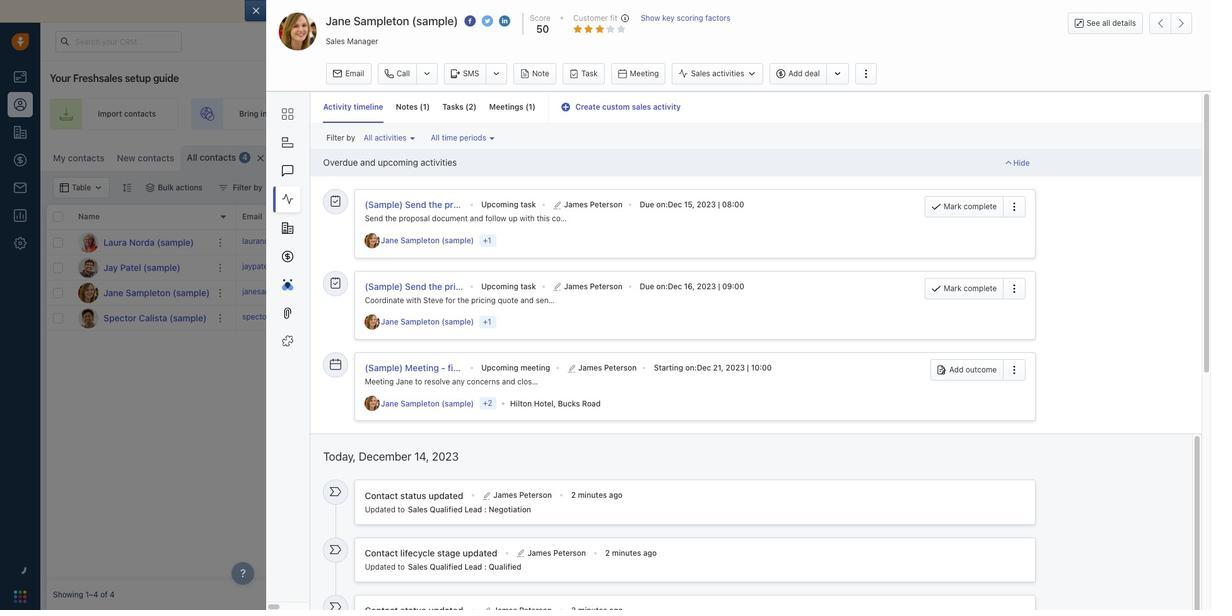 Task type: describe. For each thing, give the bounding box(es) containing it.
by inside button
[[254, 183, 263, 192]]

all time periods button
[[428, 130, 498, 146]]

row group containing laura norda (sample)
[[47, 230, 236, 331]]

route leads to your team link
[[497, 98, 658, 130]]

add deal
[[789, 69, 820, 79]]

(sample) left facebook circled image
[[412, 15, 458, 28]]

jane down coordinate
[[381, 318, 399, 327]]

add for spectorcalista@gmail.com
[[439, 313, 453, 323]]

( for meetings
[[526, 102, 529, 112]]

note
[[532, 69, 550, 78]]

calista
[[139, 313, 167, 323]]

the down meeting
[[539, 377, 550, 387]]

container_wx8msf4aqz5i3rn1 image inside bulk actions button
[[146, 184, 155, 192]]

close
[[518, 377, 537, 387]]

updated for contact status updated
[[365, 505, 396, 515]]

2 for contact status updated
[[571, 491, 576, 501]]

dec for (sample) send the proposal document
[[668, 200, 682, 210]]

factors
[[706, 13, 731, 23]]

1 team from the left
[[443, 109, 461, 119]]

patel
[[120, 262, 141, 273]]

bulk actions button
[[138, 177, 211, 199]]

2 vertical spatial on
[[686, 363, 695, 373]]

in
[[261, 109, 267, 119]]

minutes for contact status updated
[[578, 491, 607, 501]]

: inside '2 minutes ago updated to sales qualified lead : qualified'
[[484, 563, 487, 572]]

jane left resolve
[[396, 377, 413, 387]]

complete for (sample) send the pricing quote
[[964, 284, 997, 293]]

click for 18
[[628, 263, 645, 273]]

all inside see all details button
[[1103, 18, 1111, 28]]

10:00
[[751, 363, 772, 373]]

due for quote
[[640, 282, 655, 291]]

mark for (sample) send the pricing quote
[[944, 284, 962, 293]]

grid containing 18
[[47, 204, 1205, 581]]

filter by inside button
[[233, 183, 263, 192]]

name row
[[47, 205, 236, 230]]

click down 4167348672 link
[[344, 262, 361, 271]]

lead for stage
[[465, 563, 482, 572]]

(sample) send the proposal document link
[[365, 200, 526, 210]]

3684932360
[[337, 287, 385, 297]]

freshsales
[[73, 73, 123, 84]]

and left the follow
[[470, 214, 483, 224]]

e corp (sample)
[[905, 263, 963, 273]]

1 + add task from the top
[[432, 238, 470, 247]]

18
[[526, 262, 537, 273]]

contact lifecycle stage updated
[[365, 548, 498, 559]]

16,
[[684, 282, 695, 291]]

name
[[78, 212, 100, 222]]

4167348672
[[337, 237, 383, 246]]

customize table
[[955, 151, 1014, 161]]

jane sampleton (sample) down steve on the left top
[[381, 318, 474, 327]]

complete for (sample) send the proposal document
[[964, 202, 997, 211]]

work
[[337, 212, 356, 222]]

customize
[[955, 151, 993, 161]]

score for score
[[526, 212, 548, 222]]

1 vertical spatial document
[[432, 214, 468, 224]]

to left '16,'
[[648, 288, 655, 298]]

(sample) down the any
[[442, 399, 474, 409]]

(sample) for (sample) send the proposal document
[[365, 200, 403, 210]]

stage change image
[[330, 602, 342, 611]]

actions
[[176, 183, 203, 192]]

0 vertical spatial updated
[[429, 491, 464, 501]]

tasks image
[[330, 196, 342, 207]]

score 50
[[530, 13, 551, 35]]

2023 right 14,
[[432, 451, 459, 464]]

james up contact
[[564, 200, 588, 210]]

send the proposal document and follow up with this contact after it.
[[365, 214, 607, 224]]

jay patel (sample) link
[[104, 262, 180, 274]]

meeting jane to resolve any concerns and close the deal.
[[365, 377, 570, 387]]

concerns
[[467, 377, 500, 387]]

press space to select this row. row containing 50
[[236, 281, 1205, 306]]

| for quote
[[718, 282, 721, 291]]

(sample) send the pricing quote link
[[365, 281, 500, 292]]

0 horizontal spatial sales
[[632, 102, 651, 112]]

) for notes ( 1 )
[[427, 102, 430, 112]]

contacts for import
[[124, 109, 156, 119]]

show key scoring factors link
[[641, 13, 731, 36]]

sampleton down next
[[401, 236, 440, 245]]

for
[[446, 296, 456, 305]]

jay
[[104, 262, 118, 273]]

2-
[[528, 6, 538, 16]]

email button
[[327, 63, 371, 85]]

filter by inside dialog
[[327, 133, 355, 143]]

james up 09:00
[[731, 263, 754, 273]]

(sample) down next activity
[[442, 236, 474, 245]]

l image
[[78, 233, 98, 253]]

2023 for 15,
[[697, 200, 716, 210]]

december
[[359, 451, 412, 464]]

import contacts
[[98, 109, 156, 119]]

sales down show key scoring factors link
[[691, 69, 711, 79]]

) for tasks ( 2 )
[[474, 102, 477, 112]]

4167348672 link
[[337, 236, 383, 249]]

press space to select this row. row containing spector calista (sample)
[[47, 306, 236, 331]]

+ add task for jaypatelsample@gmail.com + click to add
[[432, 263, 470, 272]]

container_wx8msf4aqz5i3rn1 image inside filter by button
[[219, 184, 228, 192]]

mark complete for (sample) send the pricing quote
[[944, 284, 997, 293]]

qualified down negotiation
[[489, 563, 522, 572]]

1 horizontal spatial of
[[578, 6, 587, 16]]

jane inside grid
[[104, 287, 123, 298]]

(sample) down laura norda (sample) link
[[143, 262, 180, 273]]

⌘ o
[[343, 154, 358, 163]]

activity inside dialog
[[653, 102, 681, 112]]

4 inside 'all contacts 4'
[[243, 153, 248, 162]]

( for tasks
[[466, 102, 469, 112]]

customer fit
[[574, 13, 618, 23]]

upcoming task for (sample) send the proposal document
[[481, 200, 536, 210]]

the right phone
[[385, 214, 397, 224]]

1 vertical spatial import
[[98, 109, 122, 119]]

lauranordasample@gmail.com
[[242, 237, 350, 246]]

( for notes
[[420, 102, 423, 112]]

due for document
[[640, 200, 655, 210]]

twitter circled image
[[482, 15, 493, 28]]

1 horizontal spatial document
[[484, 200, 526, 210]]

data
[[764, 6, 782, 16]]

1 for meetings ( 1 )
[[529, 102, 533, 112]]

3684945781 link
[[337, 312, 383, 325]]

(sample) right norda
[[157, 237, 194, 248]]

email inside button
[[345, 69, 365, 78]]

(sample) right the widgetz.io
[[945, 288, 977, 298]]

next
[[432, 212, 449, 222]]

0 horizontal spatial 4
[[110, 591, 115, 600]]

sms
[[463, 69, 479, 78]]

activity inside grid
[[451, 212, 479, 222]]

all contacts link
[[187, 151, 236, 164]]

0 vertical spatial with
[[520, 214, 535, 224]]

and down upcoming meeting
[[502, 377, 516, 387]]

2 vertical spatial |
[[747, 363, 749, 373]]

add outcome
[[950, 365, 997, 375]]

sales inside '2 minutes ago updated to sales qualified lead : qualified'
[[408, 563, 428, 572]]

upcoming meeting
[[481, 363, 550, 373]]

my
[[53, 153, 66, 163]]

freshworks switcher image
[[14, 591, 27, 604]]

task up send the proposal document and follow up with this contact after it.
[[521, 200, 536, 210]]

enable
[[498, 6, 526, 16]]

jane sampleton (sample) up manager
[[326, 15, 458, 28]]

sales left manager
[[326, 36, 345, 46]]

tasks image
[[330, 277, 342, 289]]

all for contacts
[[187, 152, 197, 163]]

to right mailbox
[[378, 6, 386, 16]]

send for (sample) send the proposal document
[[405, 200, 427, 210]]

deliverability
[[425, 6, 478, 16]]

sampleton down resolve
[[401, 399, 440, 409]]

the up next
[[429, 200, 443, 210]]

add deal button
[[770, 63, 827, 85]]

0 horizontal spatial 2
[[469, 102, 474, 112]]

linkedin circled image
[[499, 15, 511, 28]]

spectorcalista@gmail.com link
[[242, 312, 336, 325]]

show
[[641, 13, 661, 23]]

1 vertical spatial send
[[365, 214, 383, 224]]

(sample) send the proposal document
[[365, 200, 526, 210]]

jane sampleton (sample) link up spector calista (sample) at the left bottom of page
[[104, 287, 210, 299]]

laura norda (sample) link
[[104, 236, 194, 249]]

james up negotiation
[[494, 491, 517, 501]]

stage change image for contact lifecycle stage updated
[[330, 544, 342, 556]]

call button
[[378, 63, 416, 85]]

3 upcoming from the top
[[481, 363, 519, 373]]

negotiation
[[489, 505, 531, 515]]

mark complete button for (sample) send the pricing quote
[[925, 278, 1004, 299]]

send for (sample) send the pricing quote
[[405, 281, 427, 292]]

50 button
[[533, 23, 549, 35]]

on for (sample) send the proposal document
[[657, 200, 666, 210]]

container_wx8msf4aqz5i3rn1 image right '16,'
[[719, 289, 728, 298]]

meeting
[[521, 363, 550, 373]]

contacts for new
[[138, 153, 174, 163]]

+1 for quote
[[483, 317, 492, 327]]

j image for jay
[[78, 258, 98, 278]]

mark complete button for (sample) send the proposal document
[[925, 196, 1004, 218]]

0 horizontal spatial proposal
[[399, 214, 430, 224]]

0 vertical spatial import
[[677, 6, 705, 16]]

qualified for stage
[[430, 563, 463, 572]]

mark complete for (sample) send the proposal document
[[944, 202, 997, 211]]

container_wx8msf4aqz5i3rn1 image left for
[[432, 289, 441, 298]]

(sample) up widgetz.io (sample)
[[931, 263, 963, 273]]

fit
[[610, 13, 618, 23]]

task for jaypatelsample@gmail.com
[[455, 263, 470, 272]]

the right for
[[458, 296, 469, 305]]

0 vertical spatial pricing
[[445, 281, 474, 292]]

ago for contact lifecycle stage updated
[[644, 549, 657, 558]]

activity timeline
[[323, 102, 383, 112]]

up
[[509, 214, 518, 224]]

sampleton down the jay patel (sample) link
[[126, 287, 171, 298]]

jane down phone
[[381, 236, 399, 245]]

updated for contact lifecycle stage updated
[[365, 563, 396, 572]]

2 for contact lifecycle stage updated
[[606, 549, 610, 558]]

activities for all activities
[[375, 133, 407, 143]]

upcoming
[[378, 157, 418, 168]]

j image for jane
[[78, 283, 98, 303]]

coordinate
[[365, 296, 404, 305]]

due on : dec 16, 2023 | 09:00
[[640, 282, 745, 291]]

corp
[[912, 263, 929, 273]]

sms button
[[444, 63, 486, 85]]

call link
[[378, 63, 416, 85]]

status
[[401, 491, 426, 501]]

+1 for document
[[483, 236, 492, 245]]

50 inside grid
[[526, 287, 539, 299]]

0 horizontal spatial of
[[100, 591, 108, 600]]

next activity
[[432, 212, 479, 222]]

1 vertical spatial pricing
[[471, 296, 496, 305]]

jane sampleton (sample) link down next
[[381, 235, 477, 246]]

stage
[[437, 548, 461, 559]]

widgetz.io (sample)
[[905, 288, 977, 298]]

press space to select this row. row containing lauranordasample@gmail.com
[[236, 230, 1205, 256]]

hide
[[1014, 158, 1030, 168]]

task down 18
[[521, 282, 536, 291]]

container_wx8msf4aqz5i3rn1 image up 09:00
[[719, 263, 728, 272]]

jane sampleton (sample) down next
[[381, 236, 474, 245]]

2 minutes ago updated to sales qualified lead : qualified
[[365, 549, 657, 572]]

: for dec 16, 2023 | 09:00
[[666, 282, 668, 291]]

spector
[[104, 313, 137, 323]]

the up steve on the left top
[[429, 281, 443, 292]]

and left linkedin circled image
[[480, 6, 496, 16]]

press space to select this row. row containing laura norda (sample)
[[47, 230, 236, 256]]

to down 4167348672 link
[[364, 262, 371, 271]]

50 inside score 50
[[536, 23, 549, 35]]

widgetz.io
[[905, 288, 943, 298]]

james right '16,'
[[731, 288, 754, 298]]

0 vertical spatial quote
[[476, 281, 500, 292]]

bring in website leads
[[239, 109, 319, 119]]

coordinate with steve for the pricing quote and send it to jane.
[[365, 296, 591, 305]]

see
[[1087, 18, 1101, 28]]

0 horizontal spatial all
[[707, 6, 717, 16]]

(sample) down for
[[442, 318, 474, 327]]

road
[[582, 399, 601, 409]]

connect your mailbox to improve deliverability and enable 2-way sync of email conversations. import all your sales data
[[285, 6, 782, 16]]

add inside add outcome button
[[950, 365, 964, 375]]



Task type: vqa. For each thing, say whether or not it's contained in the screenshot.
this
yes



Task type: locate. For each thing, give the bounding box(es) containing it.
customize table button
[[934, 146, 1022, 167]]

2 contact from the top
[[365, 548, 398, 559]]

: down contact lifecycle stage updated
[[484, 563, 487, 572]]

1 vertical spatial all
[[1103, 18, 1111, 28]]

click
[[344, 262, 361, 271], [628, 263, 645, 273], [628, 288, 645, 298]]

score up 50 button
[[530, 13, 551, 23]]

spector calista (sample)
[[104, 313, 207, 323]]

0 vertical spatial filter by
[[327, 133, 355, 143]]

meeting inside button
[[630, 69, 659, 78]]

2 inside '2 minutes ago updated to sales qualified lead : qualified'
[[606, 549, 610, 558]]

12
[[294, 153, 302, 163]]

1 lead from the top
[[465, 505, 482, 515]]

route
[[545, 109, 566, 119]]

add inside "add deal" 'button'
[[789, 69, 803, 79]]

of
[[578, 6, 587, 16], [100, 591, 108, 600]]

janesampleton@gmail.com link
[[242, 286, 338, 300]]

2 upcoming task from the top
[[481, 282, 536, 291]]

08:00
[[722, 200, 745, 210]]

0 vertical spatial document
[[484, 200, 526, 210]]

1 vertical spatial |
[[718, 282, 721, 291]]

contacts for all
[[200, 152, 236, 163]]

jane sampleton (sample) down resolve
[[381, 399, 474, 409]]

0 horizontal spatial (
[[420, 102, 423, 112]]

james up jane.
[[564, 282, 588, 291]]

2 leads from the left
[[568, 109, 588, 119]]

sales down contact status updated
[[408, 505, 428, 515]]

it.
[[600, 214, 607, 224]]

filter inside button
[[233, 183, 252, 192]]

activities down factors
[[713, 69, 745, 79]]

1 ) from the left
[[427, 102, 430, 112]]

2 (sample) from the top
[[365, 281, 403, 292]]

send up 4167348672
[[365, 214, 383, 224]]

upcoming task
[[481, 200, 536, 210], [481, 282, 536, 291]]

complete down customize table button
[[964, 202, 997, 211]]

sampleton down steve on the left top
[[401, 318, 440, 327]]

add for 18
[[657, 263, 670, 273]]

2 team from the left
[[617, 109, 636, 119]]

⌘
[[343, 154, 350, 163]]

minutes inside 2 minutes ago updated to sales qualified lead : negotiation
[[578, 491, 607, 501]]

: inside 2 minutes ago updated to sales qualified lead : negotiation
[[484, 505, 487, 515]]

1 vertical spatial sales
[[632, 102, 651, 112]]

0 vertical spatial email
[[345, 69, 365, 78]]

sales activities
[[691, 69, 745, 79]]

send up steve on the left top
[[405, 281, 427, 292]]

0 vertical spatial 50
[[536, 23, 549, 35]]

2 vertical spatial upcoming
[[481, 363, 519, 373]]

jane
[[326, 15, 351, 28], [381, 236, 399, 245], [104, 287, 123, 298], [381, 318, 399, 327], [396, 377, 413, 387], [381, 399, 399, 409]]

0 vertical spatial stage change image
[[330, 487, 342, 498]]

press space to select this row. row containing jane sampleton (sample)
[[47, 281, 236, 306]]

jaypatelsample@gmail.com + click to add
[[242, 262, 386, 271]]

stage change image
[[330, 487, 342, 498], [330, 544, 342, 556]]

lead inside 2 minutes ago updated to sales qualified lead : negotiation
[[465, 505, 482, 515]]

proposal up next activity
[[445, 200, 481, 210]]

jane sampleton (sample) link down steve on the left top
[[381, 317, 477, 328]]

0 vertical spatial 4
[[243, 153, 248, 162]]

1 vertical spatial with
[[406, 296, 421, 305]]

add
[[789, 69, 803, 79], [439, 238, 453, 247], [439, 263, 453, 272], [439, 313, 453, 323], [950, 365, 964, 375]]

1 leads from the left
[[300, 109, 319, 119]]

contacts inside import contacts link
[[124, 109, 156, 119]]

updated
[[429, 491, 464, 501], [463, 548, 498, 559]]

due
[[640, 200, 655, 210], [640, 282, 655, 291]]

norda
[[129, 237, 155, 248]]

2 upcoming from the top
[[481, 282, 519, 291]]

add up due on : dec 16, 2023 | 09:00
[[657, 263, 670, 273]]

quote up the 'coordinate with steve for the pricing quote and send it to jane.'
[[476, 281, 500, 292]]

0 vertical spatial updated
[[365, 505, 396, 515]]

upcoming task for (sample) send the pricing quote
[[481, 282, 536, 291]]

2 horizontal spatial activities
[[713, 69, 745, 79]]

1 complete from the top
[[964, 202, 997, 211]]

due on : dec 15, 2023 | 08:00
[[640, 200, 745, 210]]

1 ( from the left
[[420, 102, 423, 112]]

task button
[[563, 63, 605, 85]]

james up road
[[579, 363, 602, 373]]

( right notes
[[420, 102, 423, 112]]

j image up s icon
[[78, 283, 98, 303]]

task for spectorcalista@gmail.com
[[455, 313, 470, 323]]

1 vertical spatial updated
[[463, 548, 498, 559]]

j image
[[78, 258, 98, 278], [78, 283, 98, 303]]

add for lauranordasample@gmail.com
[[439, 238, 453, 247]]

to left resolve
[[415, 377, 422, 387]]

tasks
[[443, 102, 464, 112]]

+ click to add left '16,'
[[621, 288, 670, 298]]

meetings
[[489, 102, 524, 112]]

qualified down contact status updated
[[430, 505, 463, 515]]

0 horizontal spatial by
[[254, 183, 263, 192]]

all time periods
[[431, 133, 487, 143]]

| for document
[[718, 200, 720, 210]]

2 vertical spatial + add task
[[432, 313, 470, 323]]

1 vertical spatial mark complete button
[[925, 278, 1004, 299]]

conversations.
[[614, 6, 675, 16]]

1 stage change image from the top
[[330, 487, 342, 498]]

+1 down send the proposal document and follow up with this contact after it.
[[483, 236, 492, 245]]

jane sampleton (sample) link down resolve
[[381, 399, 477, 410]]

1 vertical spatial filter by
[[233, 183, 263, 192]]

improve
[[389, 6, 422, 16]]

1 vertical spatial on
[[657, 282, 666, 291]]

1 vertical spatial (sample)
[[365, 281, 403, 292]]

2 due from the top
[[640, 282, 655, 291]]

1 horizontal spatial all
[[1103, 18, 1111, 28]]

task down next activity
[[455, 238, 470, 247]]

meeting for meeting
[[630, 69, 659, 78]]

1 mark complete button from the top
[[925, 196, 1004, 218]]

due left 15,
[[640, 200, 655, 210]]

1 horizontal spatial 2
[[571, 491, 576, 501]]

0 vertical spatial contact
[[365, 491, 398, 501]]

dialog containing jane sampleton (sample)
[[245, 0, 1212, 611]]

mark complete down e corp (sample)
[[944, 284, 997, 293]]

1 + click to add from the top
[[621, 263, 670, 273]]

| left "10:00"
[[747, 363, 749, 373]]

0 vertical spatial mark complete button
[[925, 196, 1004, 218]]

document
[[484, 200, 526, 210], [432, 214, 468, 224]]

filter down 'all contacts 4'
[[233, 183, 252, 192]]

lead for updated
[[465, 505, 482, 515]]

all for time
[[431, 133, 440, 143]]

import all your sales data link
[[677, 6, 785, 16]]

1 horizontal spatial ago
[[644, 549, 657, 558]]

) for meetings ( 1 )
[[533, 102, 536, 112]]

1 vertical spatial j image
[[78, 283, 98, 303]]

contacts right my
[[68, 153, 104, 163]]

1 vertical spatial updated
[[365, 563, 396, 572]]

( right "meetings"
[[526, 102, 529, 112]]

to down lifecycle
[[398, 563, 405, 572]]

facebook circled image
[[465, 15, 476, 28]]

filter by down 'all contacts 4'
[[233, 183, 263, 192]]

updated down contact status updated
[[365, 505, 396, 515]]

2 + click to add from the top
[[621, 288, 670, 298]]

1 horizontal spatial email
[[345, 69, 365, 78]]

import right key
[[677, 6, 705, 16]]

0 vertical spatial upcoming task
[[481, 200, 536, 210]]

meeting for meeting jane to resolve any concerns and close the deal.
[[365, 377, 394, 387]]

2023 right 21,
[[726, 363, 745, 373]]

mark complete button down e corp (sample)
[[925, 278, 1004, 299]]

+ click to add for 50
[[621, 288, 670, 298]]

2 horizontal spatial all
[[431, 133, 440, 143]]

jane up "sales manager"
[[326, 15, 351, 28]]

starting on : dec 21, 2023 | 10:00
[[654, 363, 772, 373]]

to left custom
[[590, 109, 597, 119]]

: for dec 15, 2023 | 08:00
[[666, 200, 668, 210]]

jaypatelsample@gmail.com
[[242, 262, 339, 271]]

upcoming task down 18
[[481, 282, 536, 291]]

details
[[1113, 18, 1137, 28]]

periods
[[460, 133, 487, 143]]

mark
[[944, 202, 962, 211], [944, 284, 962, 293]]

+ add task up (sample) send the pricing quote
[[432, 263, 470, 272]]

1 updated from the top
[[365, 505, 396, 515]]

activity
[[653, 102, 681, 112], [451, 212, 479, 222]]

1 mark from the top
[[944, 202, 962, 211]]

stage change image down today,
[[330, 487, 342, 498]]

jane sampleton (sample) link
[[381, 235, 477, 246], [104, 287, 210, 299], [381, 317, 477, 328], [381, 399, 477, 410]]

score inside grid
[[526, 212, 548, 222]]

0 horizontal spatial leads
[[300, 109, 319, 119]]

2 vertical spatial dec
[[697, 363, 711, 373]]

12 more... button
[[276, 150, 337, 167]]

upcoming for quote
[[481, 282, 519, 291]]

import contacts link
[[50, 98, 179, 130]]

sales
[[326, 36, 345, 46], [691, 69, 711, 79], [408, 505, 428, 515], [408, 563, 428, 572]]

0 horizontal spatial with
[[406, 296, 421, 305]]

1 mark complete from the top
[[944, 202, 997, 211]]

all inside button
[[431, 133, 440, 143]]

2 row group from the left
[[236, 230, 1205, 331]]

ago inside '2 minutes ago updated to sales qualified lead : qualified'
[[644, 549, 657, 558]]

dec for (sample) send the pricing quote
[[668, 282, 682, 291]]

1 vertical spatial filter
[[233, 183, 252, 192]]

3 + add task from the top
[[432, 313, 470, 323]]

updated inside 2 minutes ago updated to sales qualified lead : negotiation
[[365, 505, 396, 515]]

and left send
[[521, 296, 534, 305]]

updated down contact lifecycle stage updated
[[365, 563, 396, 572]]

on left 15,
[[657, 200, 666, 210]]

upcoming for document
[[481, 200, 519, 210]]

close image
[[1193, 8, 1199, 15]]

2 stage change image from the top
[[330, 544, 342, 556]]

grid
[[47, 204, 1205, 581]]

lead left negotiation
[[465, 505, 482, 515]]

by inside dialog
[[347, 133, 355, 143]]

2 horizontal spatial )
[[533, 102, 536, 112]]

1–4
[[86, 591, 98, 600]]

qualified down stage
[[430, 563, 463, 572]]

1 vertical spatial + click to add
[[621, 288, 670, 298]]

add left deal at the top right of page
[[789, 69, 803, 79]]

j image left "jay"
[[78, 258, 98, 278]]

2
[[469, 102, 474, 112], [571, 491, 576, 501], [606, 549, 610, 558]]

0 horizontal spatial team
[[443, 109, 461, 119]]

1 horizontal spatial all
[[364, 133, 373, 143]]

upcoming task up up
[[481, 200, 536, 210]]

sampleton up manager
[[354, 15, 409, 28]]

contact status updated
[[365, 491, 464, 501]]

team up time
[[443, 109, 461, 119]]

1 horizontal spatial filter by
[[327, 133, 355, 143]]

2023 for 21,
[[726, 363, 745, 373]]

2 inside 2 minutes ago updated to sales qualified lead : negotiation
[[571, 491, 576, 501]]

jay patel (sample)
[[104, 262, 180, 273]]

to inside 2 minutes ago updated to sales qualified lead : negotiation
[[398, 505, 405, 515]]

mark for (sample) send the proposal document
[[944, 202, 962, 211]]

to inside '2 minutes ago updated to sales qualified lead : qualified'
[[398, 563, 405, 572]]

0 horizontal spatial all
[[187, 152, 197, 163]]

work phone
[[337, 212, 381, 222]]

14,
[[415, 451, 429, 464]]

0 vertical spatial activity
[[653, 102, 681, 112]]

2 1 from the left
[[529, 102, 533, 112]]

stage change image for contact status updated
[[330, 487, 342, 498]]

1 vertical spatial complete
[[964, 284, 997, 293]]

jane sampleton (sample) inside grid
[[104, 287, 210, 298]]

0 vertical spatial complete
[[964, 202, 997, 211]]

overdue and upcoming activities
[[323, 157, 457, 168]]

connect
[[285, 6, 320, 16]]

1 vertical spatial 4
[[110, 591, 115, 600]]

press space to select this row. row containing spectorcalista@gmail.com
[[236, 306, 1205, 331]]

custom
[[603, 102, 630, 112]]

0 horizontal spatial 1
[[423, 102, 427, 112]]

sales down lifecycle
[[408, 563, 428, 572]]

today, december 14, 2023
[[323, 451, 459, 464]]

updated
[[365, 505, 396, 515], [365, 563, 396, 572]]

2 ( from the left
[[466, 102, 469, 112]]

+ add task down for
[[432, 313, 470, 323]]

email inside grid
[[242, 212, 262, 222]]

click for 50
[[628, 288, 645, 298]]

1 vertical spatial quote
[[498, 296, 519, 305]]

2 j image from the top
[[78, 283, 98, 303]]

1 vertical spatial mark
[[944, 284, 962, 293]]

0 vertical spatial + add task
[[432, 238, 470, 247]]

contacts right new
[[138, 153, 174, 163]]

your
[[322, 6, 341, 16], [719, 6, 737, 16], [425, 109, 441, 119], [599, 109, 615, 119]]

my contacts button
[[47, 146, 111, 171], [53, 153, 104, 163]]

1 vertical spatial minutes
[[612, 549, 641, 558]]

meeting up create custom sales activity
[[630, 69, 659, 78]]

0 vertical spatial meeting
[[630, 69, 659, 78]]

press space to select this row. row
[[47, 230, 236, 256], [236, 230, 1205, 256], [47, 256, 236, 281], [236, 256, 1205, 281], [47, 281, 236, 306], [236, 281, 1205, 306], [47, 306, 236, 331], [236, 306, 1205, 331]]

0 vertical spatial send
[[405, 200, 427, 210]]

james
[[564, 200, 588, 210], [731, 263, 754, 273], [564, 282, 588, 291], [731, 288, 754, 298], [579, 363, 602, 373], [494, 491, 517, 501], [528, 549, 552, 558]]

1 (sample) from the top
[[365, 200, 403, 210]]

2 + add task from the top
[[432, 263, 470, 272]]

of right 1–4
[[100, 591, 108, 600]]

add for jaypatelsample@gmail.com
[[439, 263, 453, 272]]

(sample)
[[365, 200, 403, 210], [365, 281, 403, 292]]

1 upcoming from the top
[[481, 200, 519, 210]]

filter inside dialog
[[327, 133, 345, 143]]

2 +1 from the top
[[483, 317, 492, 327]]

dec left 15,
[[668, 200, 682, 210]]

0 horizontal spatial import
[[98, 109, 122, 119]]

dialog
[[245, 0, 1212, 611]]

lead
[[465, 505, 482, 515], [465, 563, 482, 572]]

add down 4167348672 link
[[373, 262, 386, 271]]

1 horizontal spatial by
[[347, 133, 355, 143]]

2 vertical spatial 2
[[606, 549, 610, 558]]

task down for
[[455, 313, 470, 323]]

container_wx8msf4aqz5i3rn1 image
[[146, 184, 155, 192], [219, 184, 228, 192], [719, 263, 728, 272], [432, 289, 441, 298], [719, 289, 728, 298]]

to up due on : dec 16, 2023 | 09:00
[[648, 263, 655, 273]]

import
[[677, 6, 705, 16], [98, 109, 122, 119]]

document up the follow
[[484, 200, 526, 210]]

1 horizontal spatial team
[[617, 109, 636, 119]]

add outcome button
[[931, 360, 1004, 381]]

upcoming up concerns on the left of page
[[481, 363, 519, 373]]

press space to select this row. row containing jay patel (sample)
[[47, 256, 236, 281]]

all
[[707, 6, 717, 16], [1103, 18, 1111, 28]]

2 mark from the top
[[944, 284, 962, 293]]

1 due from the top
[[640, 200, 655, 210]]

:
[[666, 200, 668, 210], [666, 282, 668, 291], [695, 363, 697, 373], [484, 505, 487, 515], [484, 563, 487, 572]]

2 mark complete from the top
[[944, 284, 997, 293]]

4 up filter by button
[[243, 153, 248, 162]]

1 vertical spatial of
[[100, 591, 108, 600]]

cell
[[993, 230, 1205, 255], [993, 256, 1205, 280], [804, 281, 899, 305], [993, 281, 1205, 305], [615, 306, 709, 331], [709, 306, 804, 331], [804, 306, 899, 331], [899, 306, 993, 331], [993, 306, 1205, 331]]

meetings image
[[330, 359, 342, 370]]

0 vertical spatial j image
[[78, 258, 98, 278]]

invite your team
[[403, 109, 461, 119]]

1 horizontal spatial meeting
[[630, 69, 659, 78]]

2 complete from the top
[[964, 284, 997, 293]]

(sample) inside "link"
[[170, 313, 207, 323]]

1 vertical spatial meeting
[[365, 377, 394, 387]]

( right tasks
[[466, 102, 469, 112]]

+ click to add for 18
[[621, 263, 670, 273]]

0 vertical spatial of
[[578, 6, 587, 16]]

table
[[995, 151, 1014, 161]]

add for 50
[[657, 288, 670, 298]]

1 vertical spatial +1
[[483, 317, 492, 327]]

3 ( from the left
[[526, 102, 529, 112]]

spectorcalista@gmail.com 3684945781
[[242, 312, 383, 322]]

09:00
[[723, 282, 745, 291]]

janesampleton@gmail.com
[[242, 287, 338, 297]]

0 vertical spatial all
[[707, 6, 717, 16]]

it
[[556, 296, 560, 305]]

hilton
[[510, 399, 532, 409]]

dec left 21,
[[697, 363, 711, 373]]

minutes for contact lifecycle stage updated
[[612, 549, 641, 558]]

2 ) from the left
[[474, 102, 477, 112]]

| left 09:00
[[718, 282, 721, 291]]

james down negotiation
[[528, 549, 552, 558]]

: for dec 21, 2023 | 10:00
[[695, 363, 697, 373]]

2023 right 15,
[[697, 200, 716, 210]]

(sample) for (sample) send the pricing quote
[[365, 281, 403, 292]]

0 vertical spatial sales
[[740, 6, 761, 16]]

: left 21,
[[695, 363, 697, 373]]

0 vertical spatial |
[[718, 200, 720, 210]]

press space to select this row. row containing 18
[[236, 256, 1205, 281]]

2 lead from the top
[[465, 563, 482, 572]]

0 horizontal spatial )
[[427, 102, 430, 112]]

minutes inside '2 minutes ago updated to sales qualified lead : qualified'
[[612, 549, 641, 558]]

add left 'outcome'
[[950, 365, 964, 375]]

pricing right for
[[471, 296, 496, 305]]

bulk
[[158, 183, 174, 192]]

1 vertical spatial dec
[[668, 282, 682, 291]]

0 vertical spatial by
[[347, 133, 355, 143]]

score inside dialog
[[530, 13, 551, 23]]

sales activities button
[[672, 63, 770, 85], [672, 63, 764, 85]]

sales manager
[[326, 36, 378, 46]]

(sample) up spector calista (sample) at the left bottom of page
[[173, 287, 210, 298]]

create custom sales activity
[[576, 102, 681, 112]]

1 row group from the left
[[47, 230, 236, 331]]

2023 for 16,
[[697, 282, 716, 291]]

0 vertical spatial lead
[[465, 505, 482, 515]]

row group containing 18
[[236, 230, 1205, 331]]

contact for contact status updated
[[365, 491, 398, 501]]

lauranordasample@gmail.com link
[[242, 236, 350, 249]]

to right "it"
[[562, 296, 570, 305]]

1 upcoming task from the top
[[481, 200, 536, 210]]

jane sampleton (sample) up spector calista (sample) at the left bottom of page
[[104, 287, 210, 298]]

4
[[243, 153, 248, 162], [110, 591, 115, 600]]

0 vertical spatial mark
[[944, 202, 962, 211]]

2 updated from the top
[[365, 563, 396, 572]]

quote
[[476, 281, 500, 292], [498, 296, 519, 305]]

Search your CRM... text field
[[56, 31, 182, 52]]

guide
[[153, 73, 179, 84]]

1 +1 from the top
[[483, 236, 492, 245]]

team right create
[[617, 109, 636, 119]]

starting
[[654, 363, 684, 373]]

1 horizontal spatial 1
[[529, 102, 533, 112]]

qualified inside 2 minutes ago updated to sales qualified lead : negotiation
[[430, 505, 463, 515]]

website
[[269, 109, 298, 119]]

click up due on : dec 16, 2023 | 09:00
[[628, 263, 645, 273]]

0 vertical spatial upcoming
[[481, 200, 519, 210]]

score right up
[[526, 212, 548, 222]]

1 vertical spatial score
[[526, 212, 548, 222]]

jane up today, december 14, 2023
[[381, 399, 399, 409]]

sync
[[556, 6, 576, 16]]

s image
[[78, 308, 98, 328]]

+ click to add up due on : dec 16, 2023 | 09:00
[[621, 263, 670, 273]]

mark down e corp (sample)
[[944, 284, 962, 293]]

2 mark complete button from the top
[[925, 278, 1004, 299]]

unqualified
[[824, 263, 865, 273]]

laura norda (sample)
[[104, 237, 194, 248]]

+ add task for spectorcalista@gmail.com 3684945781
[[432, 313, 470, 323]]

1 horizontal spatial with
[[520, 214, 535, 224]]

score for score 50
[[530, 13, 551, 23]]

contact left lifecycle
[[365, 548, 398, 559]]

on for (sample) send the pricing quote
[[657, 282, 666, 291]]

0 vertical spatial (sample)
[[365, 200, 403, 210]]

1 vertical spatial contact
[[365, 548, 398, 559]]

2 horizontal spatial (
[[526, 102, 529, 112]]

sales inside 2 minutes ago updated to sales qualified lead : negotiation
[[408, 505, 428, 515]]

contact
[[552, 214, 579, 224]]

(sample) right the calista
[[170, 313, 207, 323]]

due left '16,'
[[640, 282, 655, 291]]

ago for contact status updated
[[609, 491, 623, 501]]

task for lauranordasample@gmail.com
[[455, 238, 470, 247]]

1 contact from the top
[[365, 491, 398, 501]]

1
[[423, 102, 427, 112], [529, 102, 533, 112]]

leads inside "link"
[[300, 109, 319, 119]]

0 vertical spatial dec
[[668, 200, 682, 210]]

0 horizontal spatial document
[[432, 214, 468, 224]]

create custom sales activity link
[[562, 102, 681, 112]]

1 horizontal spatial sales
[[740, 6, 761, 16]]

route leads to your team
[[545, 109, 636, 119]]

and right o
[[360, 157, 376, 168]]

0 horizontal spatial email
[[242, 212, 262, 222]]

0 vertical spatial ago
[[609, 491, 623, 501]]

0 vertical spatial proposal
[[445, 200, 481, 210]]

50
[[536, 23, 549, 35], [526, 287, 539, 299]]

call
[[397, 69, 410, 78]]

updated inside '2 minutes ago updated to sales qualified lead : qualified'
[[365, 563, 396, 572]]

activities for sales activities
[[713, 69, 745, 79]]

qualified for updated
[[430, 505, 463, 515]]

activity down meeting button
[[653, 102, 681, 112]]

pricing up for
[[445, 281, 474, 292]]

1 horizontal spatial filter
[[327, 133, 345, 143]]

0 horizontal spatial activities
[[375, 133, 407, 143]]

1 horizontal spatial proposal
[[445, 200, 481, 210]]

add down next
[[439, 238, 453, 247]]

timeline
[[354, 102, 383, 112]]

all for activities
[[364, 133, 373, 143]]

1 horizontal spatial (
[[466, 102, 469, 112]]

1 for notes ( 1 )
[[423, 102, 427, 112]]

contacts for my
[[68, 153, 104, 163]]

+1
[[483, 236, 492, 245], [483, 317, 492, 327]]

email down "sales manager"
[[345, 69, 365, 78]]

1 vertical spatial due
[[640, 282, 655, 291]]

1 j image from the top
[[78, 258, 98, 278]]

lead inside '2 minutes ago updated to sales qualified lead : qualified'
[[465, 563, 482, 572]]

2 vertical spatial activities
[[421, 157, 457, 168]]

0 vertical spatial + click to add
[[621, 263, 670, 273]]

james peterson
[[564, 200, 623, 210], [731, 263, 788, 273], [564, 282, 623, 291], [731, 288, 788, 298], [579, 363, 637, 373], [494, 491, 552, 501], [528, 549, 586, 558]]

(
[[420, 102, 423, 112], [466, 102, 469, 112], [526, 102, 529, 112]]

widgetz.io (sample) link
[[905, 288, 977, 298]]

ago inside 2 minutes ago updated to sales qualified lead : negotiation
[[609, 491, 623, 501]]

1 1 from the left
[[423, 102, 427, 112]]

import down your freshsales setup guide
[[98, 109, 122, 119]]

row group
[[47, 230, 236, 331], [236, 230, 1205, 331]]

my contacts
[[53, 153, 104, 163]]

lifecycle
[[401, 548, 435, 559]]

3 ) from the left
[[533, 102, 536, 112]]

1 vertical spatial upcoming
[[481, 282, 519, 291]]

contact for contact lifecycle stage updated
[[365, 548, 398, 559]]

0 horizontal spatial ago
[[609, 491, 623, 501]]



